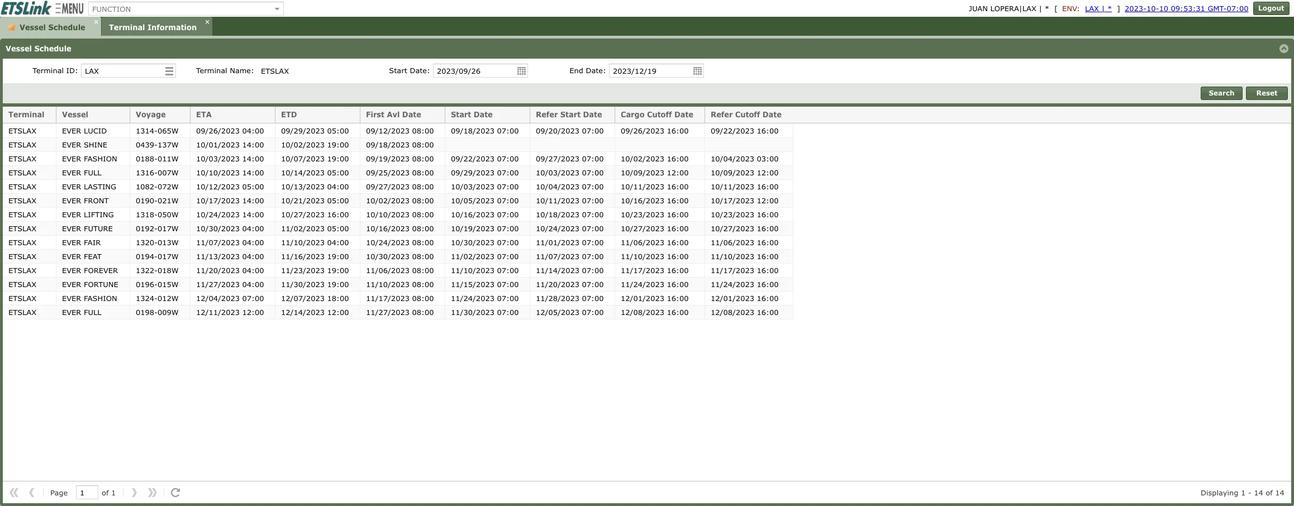 Task type: vqa. For each thing, say whether or not it's contained in the screenshot.
second the * from right
yes



Task type: describe. For each thing, give the bounding box(es) containing it.
10
[[1160, 4, 1169, 13]]

logout
[[1259, 4, 1285, 12]]

terminal information
[[109, 23, 197, 32]]

env:
[[1063, 4, 1081, 13]]

2 | from the left
[[1102, 4, 1106, 13]]

gmt-
[[1208, 4, 1227, 13]]

2 * from the left
[[1108, 4, 1113, 13]]

1 * from the left
[[1045, 4, 1050, 13]]

1 | from the left
[[1039, 4, 1043, 13]]

lax
[[1086, 4, 1100, 13]]

schedule
[[48, 23, 85, 32]]

logout link
[[1254, 2, 1290, 15]]

juan lopera|lax | * [ env: lax | * ] 2023-10-10 09:53:31 gmt-07:00
[[969, 4, 1249, 13]]

2023-
[[1125, 4, 1147, 13]]



Task type: locate. For each thing, give the bounding box(es) containing it.
|
[[1039, 4, 1043, 13], [1102, 4, 1106, 13]]

information
[[148, 23, 197, 32]]

*
[[1045, 4, 1050, 13], [1108, 4, 1113, 13]]

Function text field
[[89, 2, 271, 15]]

10-
[[1147, 4, 1160, 13]]

0 horizontal spatial *
[[1045, 4, 1050, 13]]

vessel
[[20, 23, 46, 32]]

lopera|lax
[[991, 4, 1037, 13]]

0 horizontal spatial |
[[1039, 4, 1043, 13]]

vessel schedule link
[[0, 17, 101, 36]]

1 horizontal spatial *
[[1108, 4, 1113, 13]]

| right lax
[[1102, 4, 1106, 13]]

terminal
[[109, 23, 145, 32]]

vessel schedule
[[20, 23, 85, 32]]

1 horizontal spatial |
[[1102, 4, 1106, 13]]

07:00
[[1227, 4, 1249, 13]]

* left [
[[1045, 4, 1050, 13]]

* left ']'
[[1108, 4, 1113, 13]]

terminal information link
[[102, 17, 213, 36]]

09:53:31
[[1172, 4, 1206, 13]]

]
[[1118, 4, 1121, 13]]

| left [
[[1039, 4, 1043, 13]]

[
[[1055, 4, 1058, 13]]

juan
[[969, 4, 988, 13]]



